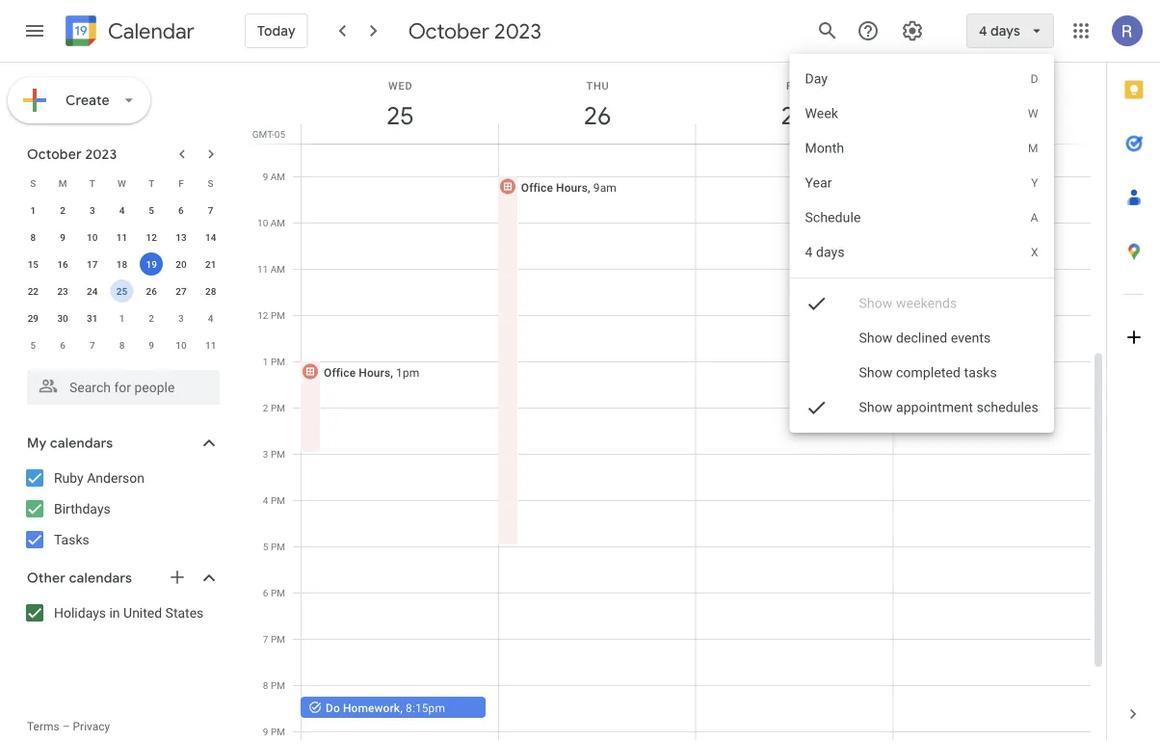 Task type: vqa. For each thing, say whether or not it's contained in the screenshot.


Task type: describe. For each thing, give the bounding box(es) containing it.
8 for 8 pm
[[263, 680, 268, 691]]

row group containing 1
[[18, 197, 226, 359]]

14 element
[[199, 226, 222, 249]]

12 for 12
[[146, 231, 157, 243]]

terms
[[27, 720, 59, 734]]

26 link
[[576, 94, 620, 138]]

0 vertical spatial 5
[[149, 204, 154, 216]]

declined
[[897, 330, 948, 346]]

row containing 15
[[18, 251, 226, 278]]

9am
[[594, 181, 617, 194]]

october 2023 grid
[[18, 170, 226, 359]]

schedule
[[806, 210, 862, 226]]

terms – privacy
[[27, 720, 110, 734]]

25 inside cell
[[116, 285, 127, 297]]

check for show weekends
[[806, 292, 829, 315]]

november 8 element
[[110, 334, 134, 357]]

wed 25
[[385, 80, 413, 132]]

23
[[57, 285, 68, 297]]

26 element
[[140, 280, 163, 303]]

10 for 10 am
[[257, 217, 268, 228]]

8:15pm
[[406, 701, 445, 715]]

0 vertical spatial 3
[[90, 204, 95, 216]]

12 pm
[[258, 309, 285, 321]]

0 vertical spatial 1
[[30, 204, 36, 216]]

show weekends
[[860, 296, 958, 311]]

calendars for my calendars
[[50, 435, 113, 452]]

show for show weekends
[[860, 296, 893, 311]]

week menu item
[[790, 96, 1055, 131]]

do
[[326, 701, 340, 715]]

30
[[57, 312, 68, 324]]

25 link
[[378, 94, 423, 138]]

–
[[62, 720, 70, 734]]

m for s
[[59, 177, 67, 189]]

2 t from the left
[[149, 177, 154, 189]]

9 for 9 pm
[[263, 726, 268, 738]]

pm for 4 pm
[[271, 495, 285, 506]]

office for office hours , 9am
[[521, 181, 553, 194]]

05
[[275, 128, 285, 140]]

29
[[28, 312, 39, 324]]

15
[[28, 258, 39, 270]]

27 element
[[170, 280, 193, 303]]

pm for 8 pm
[[271, 680, 285, 691]]

20 element
[[170, 253, 193, 276]]

month menu item
[[790, 131, 1055, 166]]

4 days inside popup button
[[979, 22, 1021, 40]]

calendar
[[108, 18, 195, 45]]

days inside popup button
[[991, 22, 1021, 40]]

31
[[87, 312, 98, 324]]

x
[[1032, 246, 1039, 259]]

y
[[1032, 176, 1039, 190]]

1 for november 1 element
[[119, 312, 125, 324]]

9 up 16 element at the left top
[[60, 231, 65, 243]]

26 inside row
[[146, 285, 157, 297]]

my calendars list
[[4, 463, 239, 555]]

, for 8:15pm
[[400, 701, 403, 715]]

birthdays
[[54, 501, 111, 517]]

privacy
[[73, 720, 110, 734]]

other calendars
[[27, 570, 132, 587]]

hours for 9am
[[556, 181, 588, 194]]

Search for people text field
[[39, 370, 208, 405]]

other calendars button
[[4, 563, 239, 594]]

4 up the november 11 element
[[208, 312, 214, 324]]

10 am
[[257, 217, 285, 228]]

homework
[[343, 701, 400, 715]]

weekends
[[897, 296, 958, 311]]

fri 27
[[780, 80, 808, 132]]

states
[[165, 605, 204, 621]]

1 vertical spatial october
[[27, 146, 82, 163]]

21 element
[[199, 253, 222, 276]]

11 am
[[257, 263, 285, 275]]

thu 26
[[583, 80, 610, 132]]

0 vertical spatial 2
[[60, 204, 65, 216]]

7 for 7 pm
[[263, 633, 268, 645]]

24
[[87, 285, 98, 297]]

calendar heading
[[104, 18, 195, 45]]

0 vertical spatial 7
[[208, 204, 214, 216]]

anderson
[[87, 470, 145, 486]]

10 element
[[81, 226, 104, 249]]

gmt-
[[252, 128, 275, 140]]

my calendars
[[27, 435, 113, 452]]

25 column header
[[301, 63, 499, 144]]

26 column header
[[498, 63, 697, 144]]

do homework , 8:15pm
[[326, 701, 445, 715]]

6 for november 6 element
[[60, 339, 65, 351]]

25 element
[[110, 280, 134, 303]]

4 inside menu item
[[806, 244, 813, 260]]

9 pm
[[263, 726, 285, 738]]

5 for 5 pm
[[263, 541, 268, 552]]

in
[[109, 605, 120, 621]]

november 7 element
[[81, 334, 104, 357]]

show for show completed tasks
[[860, 365, 893, 381]]

row containing 5
[[18, 332, 226, 359]]

23 element
[[51, 280, 74, 303]]

6 for 6 pm
[[263, 587, 268, 599]]

26 inside "column header"
[[583, 100, 610, 132]]

show completed tasks checkbox item
[[790, 301, 1055, 445]]

13
[[176, 231, 187, 243]]

24 element
[[81, 280, 104, 303]]

2 for 2 pm
[[263, 402, 268, 414]]

1 horizontal spatial 2023
[[495, 17, 542, 44]]

25 cell
[[107, 278, 137, 305]]

holidays
[[54, 605, 106, 621]]

w inside menu item
[[1029, 107, 1039, 121]]

29 element
[[22, 307, 45, 330]]

ruby
[[54, 470, 84, 486]]

12 element
[[140, 226, 163, 249]]

am for 9 am
[[271, 171, 285, 182]]

12 for 12 pm
[[258, 309, 268, 321]]

19 cell
[[137, 251, 166, 278]]

17 element
[[81, 253, 104, 276]]

18
[[116, 258, 127, 270]]

4 inside popup button
[[979, 22, 988, 40]]

27 link
[[773, 94, 817, 138]]

gmt-05
[[252, 128, 285, 140]]

row containing s
[[18, 170, 226, 197]]

3 for 3 pm
[[263, 448, 268, 460]]

, for 1pm
[[391, 366, 393, 379]]

completed
[[897, 365, 961, 381]]

my
[[27, 435, 47, 452]]

2 for november 2 element
[[149, 312, 154, 324]]

november 9 element
[[140, 334, 163, 357]]

18 element
[[110, 253, 134, 276]]

m for month
[[1029, 142, 1039, 155]]

8 pm
[[263, 680, 285, 691]]

days inside menu item
[[817, 244, 845, 260]]

1 t from the left
[[89, 177, 95, 189]]

1pm
[[396, 366, 420, 379]]

tasks
[[54, 532, 89, 548]]

0 vertical spatial 6
[[178, 204, 184, 216]]

my calendars button
[[4, 428, 239, 459]]

8 for november 8 element
[[119, 339, 125, 351]]

2 pm
[[263, 402, 285, 414]]

tasks
[[965, 365, 998, 381]]

day
[[806, 71, 828, 87]]

november 10 element
[[170, 334, 193, 357]]

1 s from the left
[[30, 177, 36, 189]]

show declined events checkbox item
[[790, 266, 1055, 411]]

privacy link
[[73, 720, 110, 734]]

office hours , 1pm
[[324, 366, 420, 379]]



Task type: locate. For each thing, give the bounding box(es) containing it.
s up 15 element
[[30, 177, 36, 189]]

0 horizontal spatial w
[[118, 177, 126, 189]]

show completed tasks
[[860, 365, 998, 381]]

0 horizontal spatial s
[[30, 177, 36, 189]]

10 pm from the top
[[271, 726, 285, 738]]

1 show from the top
[[860, 296, 893, 311]]

1 horizontal spatial 1
[[119, 312, 125, 324]]

grid
[[247, 63, 1107, 741]]

19, today element
[[140, 253, 163, 276]]

2 check from the top
[[806, 396, 829, 419]]

am for 10 am
[[271, 217, 285, 228]]

1 horizontal spatial 10
[[176, 339, 187, 351]]

w up 11 element
[[118, 177, 126, 189]]

november 11 element
[[199, 334, 222, 357]]

1 vertical spatial 25
[[116, 285, 127, 297]]

create
[[66, 92, 110, 109]]

2 pm from the top
[[271, 356, 285, 367]]

3 row from the top
[[18, 224, 226, 251]]

november 4 element
[[199, 307, 222, 330]]

m up y
[[1029, 142, 1039, 155]]

show left weekends
[[860, 296, 893, 311]]

9 pm from the top
[[271, 680, 285, 691]]

0 vertical spatial 4 days
[[979, 22, 1021, 40]]

2 horizontal spatial 2
[[263, 402, 268, 414]]

11 down 10 am on the left top of page
[[257, 263, 268, 275]]

11 down november 4 element
[[205, 339, 216, 351]]

t
[[89, 177, 95, 189], [149, 177, 154, 189]]

21
[[205, 258, 216, 270]]

6 pm from the top
[[271, 541, 285, 552]]

6 up "7 pm" in the left bottom of the page
[[263, 587, 268, 599]]

7 down 31 element
[[90, 339, 95, 351]]

7 pm from the top
[[271, 587, 285, 599]]

2 horizontal spatial 3
[[263, 448, 268, 460]]

12 inside 12 element
[[146, 231, 157, 243]]

office for office hours , 1pm
[[324, 366, 356, 379]]

4 days down 'schedule'
[[806, 244, 845, 260]]

check checkbox item
[[790, 286, 1055, 321], [790, 390, 1055, 425]]

9 for 9 am
[[263, 171, 268, 182]]

8 down november 1 element
[[119, 339, 125, 351]]

0 horizontal spatial days
[[817, 244, 845, 260]]

row
[[18, 170, 226, 197], [18, 197, 226, 224], [18, 224, 226, 251], [18, 251, 226, 278], [18, 278, 226, 305], [18, 305, 226, 332], [18, 332, 226, 359]]

pm down 8 pm
[[271, 726, 285, 738]]

november 6 element
[[51, 334, 74, 357]]

1 vertical spatial 1
[[119, 312, 125, 324]]

year
[[806, 175, 833, 191]]

m up 16 element at the left top
[[59, 177, 67, 189]]

2 up 16 element at the left top
[[60, 204, 65, 216]]

4 down 'schedule'
[[806, 244, 813, 260]]

6 pm
[[263, 587, 285, 599]]

0 horizontal spatial office
[[324, 366, 356, 379]]

1 pm
[[263, 356, 285, 367]]

2 vertical spatial 10
[[176, 339, 187, 351]]

1 vertical spatial check
[[806, 396, 829, 419]]

2 horizontal spatial 1
[[263, 356, 268, 367]]

5
[[149, 204, 154, 216], [30, 339, 36, 351], [263, 541, 268, 552]]

0 horizontal spatial 8
[[30, 231, 36, 243]]

0 horizontal spatial 11
[[116, 231, 127, 243]]

1 check from the top
[[806, 292, 829, 315]]

1 am from the top
[[271, 171, 285, 182]]

w
[[1029, 107, 1039, 121], [118, 177, 126, 189]]

show for show appointment schedules
[[860, 400, 893, 416]]

9 for "november 9" element
[[149, 339, 154, 351]]

27 down 20
[[176, 285, 187, 297]]

9 am
[[263, 171, 285, 182]]

week
[[806, 106, 839, 121]]

5 down 4 pm
[[263, 541, 268, 552]]

calendar element
[[62, 12, 195, 54]]

7 inside "element"
[[90, 339, 95, 351]]

d
[[1031, 72, 1039, 86]]

0 vertical spatial october
[[408, 17, 490, 44]]

calendars up in
[[69, 570, 132, 587]]

november 2 element
[[140, 307, 163, 330]]

main drawer image
[[23, 19, 46, 42]]

10 up the 17
[[87, 231, 98, 243]]

2 vertical spatial 8
[[263, 680, 268, 691]]

0 horizontal spatial 27
[[176, 285, 187, 297]]

year menu item
[[790, 166, 1055, 201]]

2 s from the left
[[208, 177, 214, 189]]

pm for 5 pm
[[271, 541, 285, 552]]

16 element
[[51, 253, 74, 276]]

other
[[27, 570, 66, 587]]

am down the 05
[[271, 171, 285, 182]]

13 element
[[170, 226, 193, 249]]

2 vertical spatial am
[[271, 263, 285, 275]]

day menu item
[[790, 62, 1055, 96]]

am for 11 am
[[271, 263, 285, 275]]

row group
[[18, 197, 226, 359]]

5 pm from the top
[[271, 495, 285, 506]]

menu containing check
[[790, 54, 1055, 445]]

1 horizontal spatial 7
[[208, 204, 214, 216]]

9 down november 2 element
[[149, 339, 154, 351]]

t left f
[[149, 177, 154, 189]]

1 vertical spatial days
[[817, 244, 845, 260]]

pm down "7 pm" in the left bottom of the page
[[271, 680, 285, 691]]

5 up 12 element
[[149, 204, 154, 216]]

0 vertical spatial 26
[[583, 100, 610, 132]]

0 horizontal spatial 10
[[87, 231, 98, 243]]

1 vertical spatial hours
[[359, 366, 391, 379]]

pm for 9 pm
[[271, 726, 285, 738]]

25 inside wed 25
[[385, 100, 413, 132]]

9 down 8 pm
[[263, 726, 268, 738]]

am up 12 pm on the top left
[[271, 263, 285, 275]]

8 down "7 pm" in the left bottom of the page
[[263, 680, 268, 691]]

5 down 29 element
[[30, 339, 36, 351]]

0 horizontal spatial t
[[89, 177, 95, 189]]

9
[[263, 171, 268, 182], [60, 231, 65, 243], [149, 339, 154, 351], [263, 726, 268, 738]]

4 up 11 element
[[119, 204, 125, 216]]

5 for the november 5 'element'
[[30, 339, 36, 351]]

3 for november 3 element
[[178, 312, 184, 324]]

m inside 'month' menu item
[[1029, 142, 1039, 155]]

1 vertical spatial 6
[[60, 339, 65, 351]]

november 5 element
[[22, 334, 45, 357]]

27
[[780, 100, 808, 132], [176, 285, 187, 297]]

1 vertical spatial 2023
[[85, 146, 117, 163]]

None search field
[[0, 363, 239, 405]]

1 horizontal spatial 4 days
[[979, 22, 1021, 40]]

31 element
[[81, 307, 104, 330]]

1 horizontal spatial t
[[149, 177, 154, 189]]

calendars up ruby
[[50, 435, 113, 452]]

22 element
[[22, 280, 45, 303]]

4 row from the top
[[18, 251, 226, 278]]

14
[[205, 231, 216, 243]]

1 horizontal spatial october
[[408, 17, 490, 44]]

0 vertical spatial days
[[991, 22, 1021, 40]]

11 for 11 am
[[257, 263, 268, 275]]

days down 'schedule'
[[817, 244, 845, 260]]

1 horizontal spatial october 2023
[[408, 17, 542, 44]]

1 vertical spatial 11
[[257, 263, 268, 275]]

0 horizontal spatial hours
[[359, 366, 391, 379]]

0 horizontal spatial m
[[59, 177, 67, 189]]

1 horizontal spatial days
[[991, 22, 1021, 40]]

m inside row
[[59, 177, 67, 189]]

0 vertical spatial w
[[1029, 107, 1039, 121]]

4 days button
[[967, 8, 1055, 54]]

2 row from the top
[[18, 197, 226, 224]]

menu
[[790, 54, 1055, 445]]

11 up 18
[[116, 231, 127, 243]]

october 2023
[[408, 17, 542, 44], [27, 146, 117, 163]]

2 down the 26 element
[[149, 312, 154, 324]]

4 days inside menu item
[[806, 244, 845, 260]]

3 pm
[[263, 448, 285, 460]]

7 for november 7 "element"
[[90, 339, 95, 351]]

1 vertical spatial am
[[271, 217, 285, 228]]

today
[[257, 22, 296, 40]]

pm for 3 pm
[[271, 448, 285, 460]]

27 column header
[[696, 63, 894, 144]]

0 horizontal spatial 6
[[60, 339, 65, 351]]

hours left 9am
[[556, 181, 588, 194]]

0 vertical spatial 25
[[385, 100, 413, 132]]

w inside row
[[118, 177, 126, 189]]

days
[[991, 22, 1021, 40], [817, 244, 845, 260]]

10 up 11 am
[[257, 217, 268, 228]]

3 inside grid
[[263, 448, 268, 460]]

8
[[30, 231, 36, 243], [119, 339, 125, 351], [263, 680, 268, 691]]

november 1 element
[[110, 307, 134, 330]]

row containing 22
[[18, 278, 226, 305]]

s right f
[[208, 177, 214, 189]]

0 vertical spatial am
[[271, 171, 285, 182]]

19
[[146, 258, 157, 270]]

hours for 1pm
[[359, 366, 391, 379]]

pm down 4 pm
[[271, 541, 285, 552]]

11 for 11 element
[[116, 231, 127, 243]]

1 up 15 element
[[30, 204, 36, 216]]

0 horizontal spatial 2
[[60, 204, 65, 216]]

0 vertical spatial 12
[[146, 231, 157, 243]]

thu
[[587, 80, 610, 92]]

4 right settings menu icon at the right of the page
[[979, 22, 988, 40]]

1 horizontal spatial 27
[[780, 100, 808, 132]]

1 up november 8 element
[[119, 312, 125, 324]]

20
[[176, 258, 187, 270]]

1 vertical spatial 8
[[119, 339, 125, 351]]

1 horizontal spatial 6
[[178, 204, 184, 216]]

1 vertical spatial 26
[[146, 285, 157, 297]]

calendars inside my calendars dropdown button
[[50, 435, 113, 452]]

october 2023 down create dropdown button
[[27, 146, 117, 163]]

1 horizontal spatial hours
[[556, 181, 588, 194]]

7 row from the top
[[18, 332, 226, 359]]

terms link
[[27, 720, 59, 734]]

0 vertical spatial calendars
[[50, 435, 113, 452]]

show left the completed
[[860, 365, 893, 381]]

3 pm from the top
[[271, 402, 285, 414]]

appointment
[[897, 400, 974, 416]]

united
[[123, 605, 162, 621]]

2 up 3 pm
[[263, 402, 268, 414]]

am down 9 am
[[271, 217, 285, 228]]

0 vertical spatial 2023
[[495, 17, 542, 44]]

28 element
[[199, 280, 222, 303]]

0 horizontal spatial october
[[27, 146, 82, 163]]

8 pm from the top
[[271, 633, 285, 645]]

25 down 18
[[116, 285, 127, 297]]

1
[[30, 204, 36, 216], [119, 312, 125, 324], [263, 356, 268, 367]]

a
[[1031, 211, 1039, 225]]

office right 1 pm
[[324, 366, 356, 379]]

0 vertical spatial 10
[[257, 217, 268, 228]]

9 down gmt-
[[263, 171, 268, 182]]

28
[[205, 285, 216, 297]]

0 vertical spatial check checkbox item
[[790, 286, 1055, 321]]

3 am from the top
[[271, 263, 285, 275]]

pm
[[271, 309, 285, 321], [271, 356, 285, 367], [271, 402, 285, 414], [271, 448, 285, 460], [271, 495, 285, 506], [271, 541, 285, 552], [271, 587, 285, 599], [271, 633, 285, 645], [271, 680, 285, 691], [271, 726, 285, 738]]

row containing 1
[[18, 197, 226, 224]]

2 am from the top
[[271, 217, 285, 228]]

schedules
[[977, 400, 1039, 416]]

1 row from the top
[[18, 170, 226, 197]]

3 up 10 element
[[90, 204, 95, 216]]

15 element
[[22, 253, 45, 276]]

0 horizontal spatial 2023
[[85, 146, 117, 163]]

schedule menu item
[[790, 201, 1055, 235]]

1 horizontal spatial 3
[[178, 312, 184, 324]]

0 horizontal spatial 26
[[146, 285, 157, 297]]

1 pm from the top
[[271, 309, 285, 321]]

26 down thu
[[583, 100, 610, 132]]

show appointment schedules
[[860, 400, 1039, 416]]

1 vertical spatial october 2023
[[27, 146, 117, 163]]

5 inside the november 5 'element'
[[30, 339, 36, 351]]

11 for the november 11 element
[[205, 339, 216, 351]]

30 element
[[51, 307, 74, 330]]

1 down 12 pm on the top left
[[263, 356, 268, 367]]

7 up 8 pm
[[263, 633, 268, 645]]

1 vertical spatial 7
[[90, 339, 95, 351]]

hours left 1pm
[[359, 366, 391, 379]]

2 horizontal spatial 11
[[257, 263, 268, 275]]

7 up 14 element
[[208, 204, 214, 216]]

26
[[583, 100, 610, 132], [146, 285, 157, 297]]

wed
[[389, 80, 413, 92]]

4 pm
[[263, 495, 285, 506]]

5 row from the top
[[18, 278, 226, 305]]

,
[[588, 181, 591, 194], [391, 366, 393, 379], [400, 701, 403, 715]]

1 vertical spatial 5
[[30, 339, 36, 351]]

show declined events
[[860, 330, 992, 346]]

4
[[979, 22, 988, 40], [119, 204, 125, 216], [806, 244, 813, 260], [208, 312, 214, 324], [263, 495, 268, 506]]

s
[[30, 177, 36, 189], [208, 177, 214, 189]]

0 vertical spatial 8
[[30, 231, 36, 243]]

4 days
[[979, 22, 1021, 40], [806, 244, 845, 260]]

10
[[257, 217, 268, 228], [87, 231, 98, 243], [176, 339, 187, 351]]

october up wed
[[408, 17, 490, 44]]

0 horizontal spatial 7
[[90, 339, 95, 351]]

1 horizontal spatial s
[[208, 177, 214, 189]]

1 vertical spatial 27
[[176, 285, 187, 297]]

holidays in united states
[[54, 605, 204, 621]]

6 down f
[[178, 204, 184, 216]]

today button
[[245, 8, 308, 54]]

2 vertical spatial 3
[[263, 448, 268, 460]]

2 horizontal spatial 6
[[263, 587, 268, 599]]

27 down fri
[[780, 100, 808, 132]]

pm up 8 pm
[[271, 633, 285, 645]]

calendars for other calendars
[[69, 570, 132, 587]]

0 vertical spatial m
[[1029, 142, 1039, 155]]

, left 9am
[[588, 181, 591, 194]]

grid containing 25
[[247, 63, 1107, 741]]

1 horizontal spatial 8
[[119, 339, 125, 351]]

2 vertical spatial 7
[[263, 633, 268, 645]]

pm up 3 pm
[[271, 402, 285, 414]]

7 pm
[[263, 633, 285, 645]]

f
[[179, 177, 184, 189]]

pm for 7 pm
[[271, 633, 285, 645]]

show left declined
[[860, 330, 893, 346]]

4 up 5 pm
[[263, 495, 268, 506]]

1 check checkbox item from the top
[[790, 286, 1055, 321]]

pm for 2 pm
[[271, 402, 285, 414]]

settings menu image
[[901, 19, 924, 42]]

ruby anderson
[[54, 470, 145, 486]]

10 down november 3 element
[[176, 339, 187, 351]]

november 3 element
[[170, 307, 193, 330]]

pm up 2 pm
[[271, 356, 285, 367]]

3 up november 10 element
[[178, 312, 184, 324]]

22
[[28, 285, 39, 297]]

pm for 12 pm
[[271, 309, 285, 321]]

1 vertical spatial ,
[[391, 366, 393, 379]]

12 up 19
[[146, 231, 157, 243]]

5 pm
[[263, 541, 285, 552]]

october 2023 up wed
[[408, 17, 542, 44]]

pm for 6 pm
[[271, 587, 285, 599]]

0 horizontal spatial 12
[[146, 231, 157, 243]]

4 show from the top
[[860, 400, 893, 416]]

events
[[952, 330, 992, 346]]

column header
[[893, 63, 1091, 144]]

check for show appointment schedules
[[806, 396, 829, 419]]

0 horizontal spatial 4 days
[[806, 244, 845, 260]]

row containing 8
[[18, 224, 226, 251]]

0 horizontal spatial october 2023
[[27, 146, 117, 163]]

check checkbox item down 'show completed tasks'
[[790, 390, 1055, 425]]

6
[[178, 204, 184, 216], [60, 339, 65, 351], [263, 587, 268, 599]]

27 inside 27 element
[[176, 285, 187, 297]]

, left 1pm
[[391, 366, 393, 379]]

show for show declined events
[[860, 330, 893, 346]]

1 horizontal spatial 5
[[149, 204, 154, 216]]

0 horizontal spatial 1
[[30, 204, 36, 216]]

2 show from the top
[[860, 330, 893, 346]]

1 vertical spatial 12
[[258, 309, 268, 321]]

1 vertical spatial 2
[[149, 312, 154, 324]]

2 vertical spatial 11
[[205, 339, 216, 351]]

4 pm from the top
[[271, 448, 285, 460]]

days right settings menu icon at the right of the page
[[991, 22, 1021, 40]]

pm up 5 pm
[[271, 495, 285, 506]]

fri
[[787, 80, 805, 92]]

office left 9am
[[521, 181, 553, 194]]

27 inside 27 column header
[[780, 100, 808, 132]]

3 down 2 pm
[[263, 448, 268, 460]]

0 horizontal spatial ,
[[391, 366, 393, 379]]

2 horizontal spatial 7
[[263, 633, 268, 645]]

1 horizontal spatial ,
[[400, 701, 403, 715]]

11 element
[[110, 226, 134, 249]]

12
[[146, 231, 157, 243], [258, 309, 268, 321]]

1 horizontal spatial 2
[[149, 312, 154, 324]]

3 show from the top
[[860, 365, 893, 381]]

10 for november 10 element
[[176, 339, 187, 351]]

25 down wed
[[385, 100, 413, 132]]

2 vertical spatial 2
[[263, 402, 268, 414]]

, left 8:15pm
[[400, 701, 403, 715]]

t up 10 element
[[89, 177, 95, 189]]

1 vertical spatial 4 days
[[806, 244, 845, 260]]

4 days right settings menu icon at the right of the page
[[979, 22, 1021, 40]]

4 days menu item
[[790, 235, 1055, 270]]

6 down 30 element
[[60, 339, 65, 351]]

create button
[[8, 77, 150, 123]]

12 down 11 am
[[258, 309, 268, 321]]

pm for 1 pm
[[271, 356, 285, 367]]

check checkbox item up declined
[[790, 286, 1055, 321]]

1 vertical spatial office
[[324, 366, 356, 379]]

office hours , 9am
[[521, 181, 617, 194]]

2023
[[495, 17, 542, 44], [85, 146, 117, 163]]

0 vertical spatial ,
[[588, 181, 591, 194]]

2 horizontal spatial 8
[[263, 680, 268, 691]]

1 vertical spatial m
[[59, 177, 67, 189]]

w down d
[[1029, 107, 1039, 121]]

1 for 1 pm
[[263, 356, 268, 367]]

calendars inside other calendars dropdown button
[[69, 570, 132, 587]]

pm up 1 pm
[[271, 309, 285, 321]]

0 vertical spatial october 2023
[[408, 17, 542, 44]]

row containing 29
[[18, 305, 226, 332]]

2 vertical spatial 6
[[263, 587, 268, 599]]

0 vertical spatial 27
[[780, 100, 808, 132]]

check
[[806, 292, 829, 315], [806, 396, 829, 419]]

10 for 10 element
[[87, 231, 98, 243]]

16
[[57, 258, 68, 270]]

8 up 15 element
[[30, 231, 36, 243]]

pm down 5 pm
[[271, 587, 285, 599]]

26 down 19
[[146, 285, 157, 297]]

month
[[806, 140, 845, 156]]

october down create dropdown button
[[27, 146, 82, 163]]

october
[[408, 17, 490, 44], [27, 146, 82, 163]]

2 check checkbox item from the top
[[790, 390, 1055, 425]]

2 vertical spatial 1
[[263, 356, 268, 367]]

add other calendars image
[[168, 568, 187, 587]]

m
[[1029, 142, 1039, 155], [59, 177, 67, 189]]

pm down 2 pm
[[271, 448, 285, 460]]

1 vertical spatial 3
[[178, 312, 184, 324]]

3
[[90, 204, 95, 216], [178, 312, 184, 324], [263, 448, 268, 460]]

show left appointment
[[860, 400, 893, 416]]

2 vertical spatial ,
[[400, 701, 403, 715]]

hours
[[556, 181, 588, 194], [359, 366, 391, 379]]

tab list
[[1108, 63, 1161, 687]]

6 row from the top
[[18, 305, 226, 332]]

2
[[60, 204, 65, 216], [149, 312, 154, 324], [263, 402, 268, 414]]

, for 9am
[[588, 181, 591, 194]]

2 horizontal spatial 5
[[263, 541, 268, 552]]

1 horizontal spatial 25
[[385, 100, 413, 132]]

17
[[87, 258, 98, 270]]



